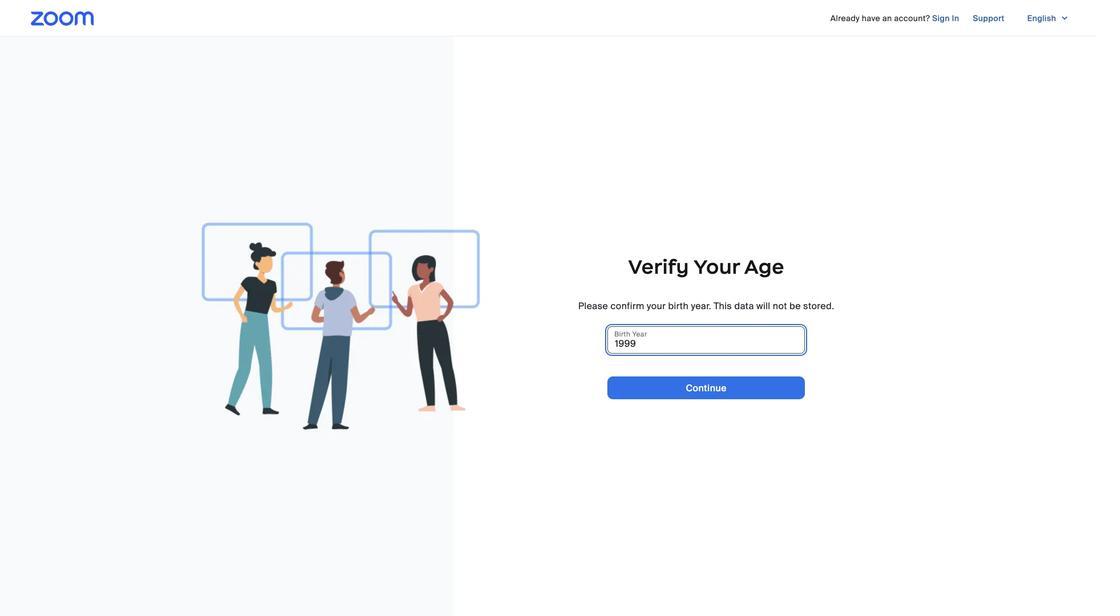 Task type: vqa. For each thing, say whether or not it's contained in the screenshot.
"Sign In" button at top right
yes



Task type: locate. For each thing, give the bounding box(es) containing it.
Birth Year text field
[[608, 327, 805, 354]]

continue
[[686, 382, 727, 394]]

data
[[735, 300, 754, 312]]

your
[[647, 300, 666, 312]]

please
[[579, 300, 608, 312]]

birth
[[669, 300, 689, 312]]

birth
[[615, 330, 631, 339]]

will
[[757, 300, 771, 312]]

this
[[714, 300, 732, 312]]

english button
[[1019, 9, 1078, 27]]

account?
[[895, 13, 930, 23]]

verify
[[629, 255, 689, 280]]

stored.
[[804, 300, 835, 312]]

have
[[862, 13, 881, 23]]

be
[[790, 300, 801, 312]]

not
[[773, 300, 788, 312]]

zoom logo image
[[31, 11, 94, 26]]



Task type: describe. For each thing, give the bounding box(es) containing it.
age
[[745, 255, 785, 280]]

sign
[[933, 13, 950, 23]]

your
[[694, 255, 740, 280]]

in
[[952, 13, 960, 23]]

already have an account? sign in
[[831, 13, 960, 23]]

please confirm your birth year. this data will not be stored.
[[579, 300, 835, 312]]

an
[[883, 13, 892, 23]]

zoom banner image image
[[202, 223, 480, 430]]

down image
[[1061, 13, 1069, 24]]

confirm
[[611, 300, 645, 312]]

already
[[831, 13, 860, 23]]

english
[[1028, 13, 1057, 23]]

support
[[973, 13, 1005, 23]]

year.
[[691, 300, 712, 312]]

support link
[[973, 9, 1005, 27]]

verify your age
[[629, 255, 785, 280]]

year
[[633, 330, 648, 339]]

sign in button
[[933, 9, 960, 27]]

continue button
[[608, 377, 805, 400]]

birth year
[[615, 330, 648, 339]]



